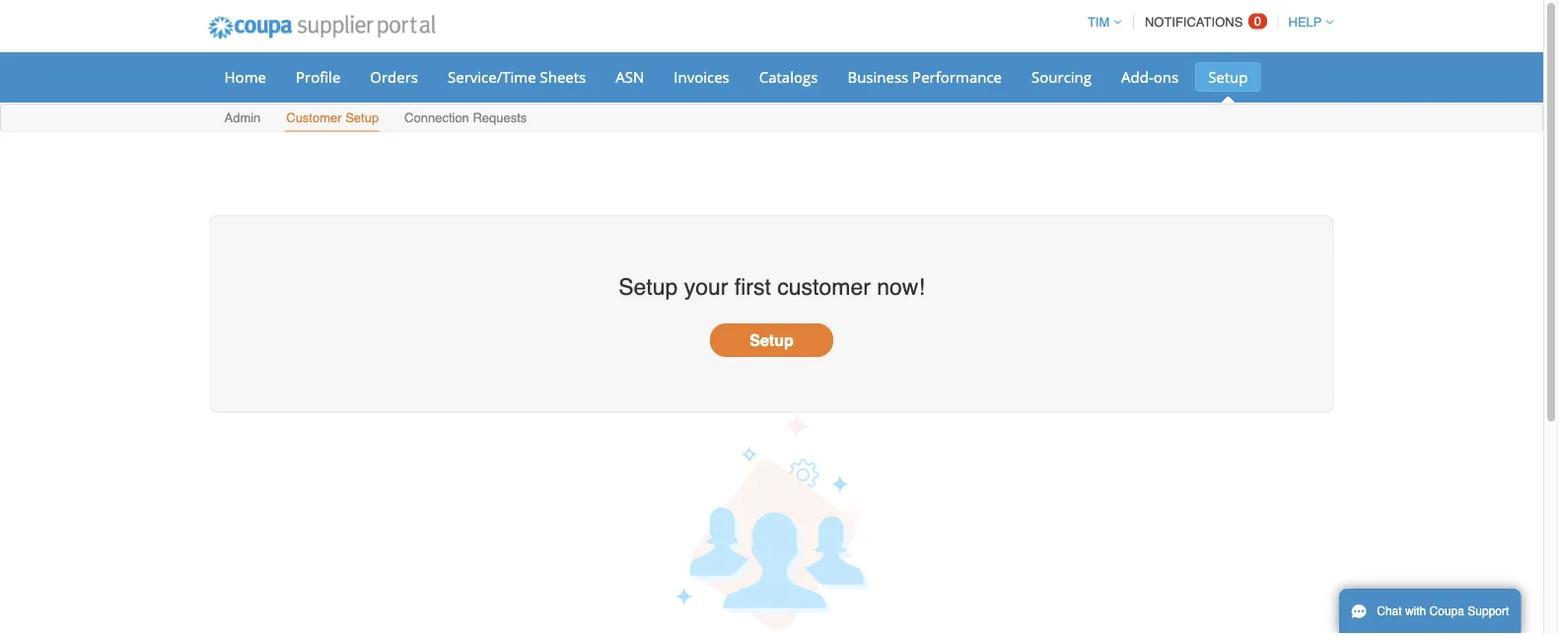 Task type: vqa. For each thing, say whether or not it's contained in the screenshot.
'Coupa Supplier Portal' IMAGE to the left
no



Task type: describe. For each thing, give the bounding box(es) containing it.
setup link
[[1196, 62, 1261, 92]]

chat
[[1378, 605, 1403, 619]]

add-
[[1122, 67, 1154, 87]]

connection requests link
[[404, 106, 528, 132]]

business performance
[[848, 67, 1002, 87]]

customer setup link
[[285, 106, 380, 132]]

now!
[[877, 274, 925, 301]]

customer
[[778, 274, 871, 301]]

requests
[[473, 111, 527, 125]]

your
[[684, 274, 729, 301]]

notifications
[[1145, 15, 1243, 30]]

setup left your
[[619, 274, 678, 301]]

setup inside button
[[750, 331, 794, 349]]

customer
[[286, 111, 342, 125]]

0
[[1255, 14, 1262, 29]]

performance
[[913, 67, 1002, 87]]

service/time
[[448, 67, 536, 87]]

invoices
[[674, 67, 730, 87]]

sourcing
[[1032, 67, 1092, 87]]

admin
[[224, 111, 261, 125]]

notifications 0
[[1145, 14, 1262, 30]]

orders link
[[357, 62, 431, 92]]

setup down 'notifications 0'
[[1209, 67, 1249, 87]]

setup button
[[710, 324, 834, 357]]

profile link
[[283, 62, 354, 92]]

setup your first customer now!
[[619, 274, 925, 301]]

chat with coupa support
[[1378, 605, 1510, 619]]

help
[[1289, 15, 1323, 30]]



Task type: locate. For each thing, give the bounding box(es) containing it.
add-ons
[[1122, 67, 1179, 87]]

tim link
[[1079, 15, 1122, 30]]

customer setup
[[286, 111, 379, 125]]

invoices link
[[661, 62, 743, 92]]

admin link
[[223, 106, 262, 132]]

home link
[[212, 62, 279, 92]]

navigation
[[1079, 3, 1334, 41]]

connection requests
[[405, 111, 527, 125]]

add-ons link
[[1109, 62, 1192, 92]]

setup right customer
[[346, 111, 379, 125]]

asn link
[[603, 62, 657, 92]]

profile
[[296, 67, 341, 87]]

chat with coupa support button
[[1340, 589, 1522, 634]]

service/time sheets link
[[435, 62, 599, 92]]

business performance link
[[835, 62, 1015, 92]]

connection
[[405, 111, 469, 125]]

with
[[1406, 605, 1427, 619]]

sheets
[[540, 67, 586, 87]]

asn
[[616, 67, 645, 87]]

help link
[[1280, 15, 1334, 30]]

setup
[[1209, 67, 1249, 87], [346, 111, 379, 125], [619, 274, 678, 301], [750, 331, 794, 349]]

business
[[848, 67, 909, 87]]

service/time sheets
[[448, 67, 586, 87]]

navigation containing notifications 0
[[1079, 3, 1334, 41]]

orders
[[370, 67, 418, 87]]

coupa supplier portal image
[[195, 3, 449, 52]]

catalogs
[[759, 67, 818, 87]]

ons
[[1154, 67, 1179, 87]]

support
[[1468, 605, 1510, 619]]

home
[[224, 67, 266, 87]]

setup down 'setup your first customer now!'
[[750, 331, 794, 349]]

coupa
[[1430, 605, 1465, 619]]

sourcing link
[[1019, 62, 1105, 92]]

tim
[[1088, 15, 1110, 30]]

catalogs link
[[747, 62, 831, 92]]

first
[[735, 274, 771, 301]]



